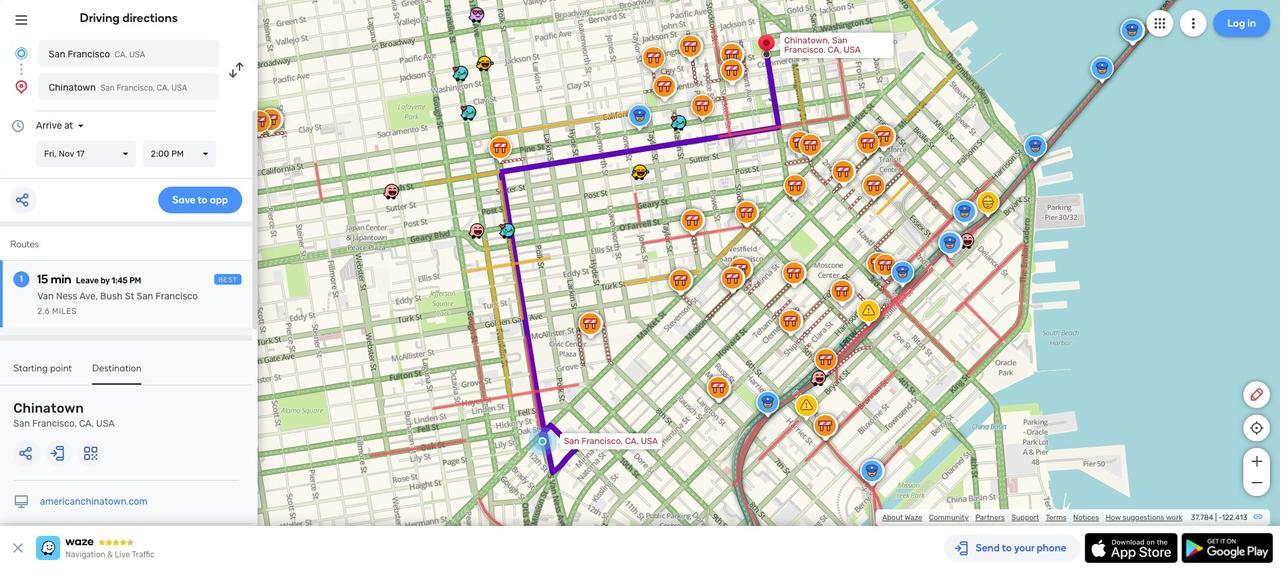 Task type: describe. For each thing, give the bounding box(es) containing it.
15
[[37, 272, 48, 287]]

navigation
[[65, 551, 105, 560]]

partners
[[976, 514, 1005, 523]]

fri,
[[44, 149, 57, 159]]

computer image
[[13, 495, 29, 511]]

san francisco, ca, usa
[[564, 437, 658, 447]]

leave
[[76, 276, 99, 286]]

arrive at
[[36, 120, 73, 131]]

notices
[[1073, 514, 1099, 523]]

ca, inside chinatown, san francisco, ca, usa
[[828, 45, 842, 55]]

x image
[[10, 541, 26, 557]]

work
[[1166, 514, 1183, 523]]

best
[[218, 276, 238, 284]]

san francisco ca, usa
[[49, 49, 145, 60]]

usa inside san francisco ca, usa
[[129, 50, 145, 59]]

navigation & live traffic
[[65, 551, 154, 560]]

san inside van ness ave, bush st san francisco 2.6 miles
[[137, 291, 153, 302]]

francisco, inside chinatown, san francisco, ca, usa
[[784, 45, 826, 55]]

fri, nov 17
[[44, 149, 84, 159]]

about waze link
[[882, 514, 922, 523]]

zoom out image
[[1249, 475, 1265, 491]]

support link
[[1012, 514, 1039, 523]]

37.784 | -122.413
[[1191, 514, 1248, 523]]

2:00
[[151, 149, 169, 159]]

15 min leave by 1:45 pm
[[37, 272, 141, 287]]

terms link
[[1046, 514, 1067, 523]]

1 vertical spatial chinatown san francisco, ca, usa
[[13, 400, 115, 430]]

partners link
[[976, 514, 1005, 523]]

2:00 pm
[[151, 149, 184, 159]]

notices link
[[1073, 514, 1099, 523]]

zoom in image
[[1249, 454, 1265, 470]]

point
[[50, 363, 72, 374]]

community link
[[929, 514, 969, 523]]

starting
[[13, 363, 48, 374]]

van
[[37, 291, 54, 302]]

community
[[929, 514, 969, 523]]

americanchinatown.com link
[[40, 497, 148, 508]]

how
[[1106, 514, 1121, 523]]

|
[[1215, 514, 1217, 523]]

driving directions
[[80, 11, 178, 25]]

ave,
[[79, 291, 98, 302]]

arrive
[[36, 120, 62, 131]]

at
[[64, 120, 73, 131]]

min
[[51, 272, 71, 287]]

about
[[882, 514, 903, 523]]

-
[[1219, 514, 1222, 523]]

directions
[[122, 11, 178, 25]]

chinatown inside chinatown san francisco, ca, usa
[[13, 400, 84, 417]]

fri, nov 17 list box
[[36, 141, 136, 168]]



Task type: locate. For each thing, give the bounding box(es) containing it.
&
[[107, 551, 113, 560]]

van ness ave, bush st san francisco 2.6 miles
[[37, 291, 198, 316]]

americanchinatown.com
[[40, 497, 148, 508]]

usa inside chinatown, san francisco, ca, usa
[[844, 45, 861, 55]]

routes
[[10, 239, 39, 250]]

san
[[832, 35, 848, 45], [49, 49, 65, 60], [100, 83, 115, 93], [137, 291, 153, 302], [13, 419, 30, 430], [564, 437, 579, 447]]

chinatown,
[[784, 35, 830, 45]]

current location image
[[13, 45, 29, 61]]

link image
[[1253, 512, 1264, 523]]

0 horizontal spatial pm
[[129, 276, 141, 286]]

starting point button
[[13, 363, 72, 384]]

chinatown san francisco, ca, usa down "point"
[[13, 400, 115, 430]]

0 vertical spatial pm
[[171, 149, 184, 159]]

2:00 pm list box
[[143, 141, 216, 168]]

starting point
[[13, 363, 72, 374]]

destination button
[[92, 363, 142, 385]]

suggestions
[[1123, 514, 1165, 523]]

francisco
[[68, 49, 110, 60], [155, 291, 198, 302]]

122.413
[[1222, 514, 1248, 523]]

nov
[[59, 149, 74, 159]]

ca, inside san francisco ca, usa
[[115, 50, 127, 59]]

ness
[[56, 291, 77, 302]]

0 vertical spatial chinatown san francisco, ca, usa
[[49, 82, 187, 93]]

driving
[[80, 11, 120, 25]]

pencil image
[[1249, 387, 1265, 403]]

pm right 2:00
[[171, 149, 184, 159]]

1 horizontal spatial francisco
[[155, 291, 198, 302]]

usa
[[844, 45, 861, 55], [129, 50, 145, 59], [171, 83, 187, 93], [96, 419, 115, 430], [641, 437, 658, 447]]

chinatown san francisco, ca, usa down san francisco ca, usa on the left top of page
[[49, 82, 187, 93]]

terms
[[1046, 514, 1067, 523]]

san inside chinatown, san francisco, ca, usa
[[832, 35, 848, 45]]

destination
[[92, 363, 142, 374]]

1:45
[[112, 276, 128, 286]]

0 horizontal spatial francisco
[[68, 49, 110, 60]]

waze
[[905, 514, 922, 523]]

by
[[101, 276, 110, 286]]

clock image
[[10, 118, 26, 134]]

17
[[76, 149, 84, 159]]

pm
[[171, 149, 184, 159], [129, 276, 141, 286]]

francisco down driving
[[68, 49, 110, 60]]

pm right 1:45 on the left of page
[[129, 276, 141, 286]]

1
[[20, 274, 23, 285]]

support
[[1012, 514, 1039, 523]]

about waze community partners support terms notices how suggestions work
[[882, 514, 1183, 523]]

chinatown down starting point button
[[13, 400, 84, 417]]

francisco,
[[784, 45, 826, 55], [117, 83, 155, 93], [32, 419, 77, 430], [582, 437, 623, 447]]

traffic
[[132, 551, 154, 560]]

0 vertical spatial chinatown
[[49, 82, 96, 93]]

pm inside 15 min leave by 1:45 pm
[[129, 276, 141, 286]]

location image
[[13, 79, 29, 95]]

francisco inside van ness ave, bush st san francisco 2.6 miles
[[155, 291, 198, 302]]

0 vertical spatial francisco
[[68, 49, 110, 60]]

1 horizontal spatial pm
[[171, 149, 184, 159]]

1 vertical spatial chinatown
[[13, 400, 84, 417]]

francisco right st
[[155, 291, 198, 302]]

st
[[125, 291, 134, 302]]

miles
[[52, 307, 77, 316]]

chinatown san francisco, ca, usa
[[49, 82, 187, 93], [13, 400, 115, 430]]

1 vertical spatial pm
[[129, 276, 141, 286]]

chinatown up at
[[49, 82, 96, 93]]

chinatown, san francisco, ca, usa
[[784, 35, 861, 55]]

37.784
[[1191, 514, 1213, 523]]

2.6
[[37, 307, 50, 316]]

pm inside list box
[[171, 149, 184, 159]]

ca,
[[828, 45, 842, 55], [115, 50, 127, 59], [157, 83, 169, 93], [79, 419, 94, 430], [625, 437, 639, 447]]

1 vertical spatial francisco
[[155, 291, 198, 302]]

bush
[[100, 291, 123, 302]]

live
[[115, 551, 130, 560]]

chinatown
[[49, 82, 96, 93], [13, 400, 84, 417]]

how suggestions work link
[[1106, 514, 1183, 523]]



Task type: vqa. For each thing, say whether or not it's contained in the screenshot.
new
no



